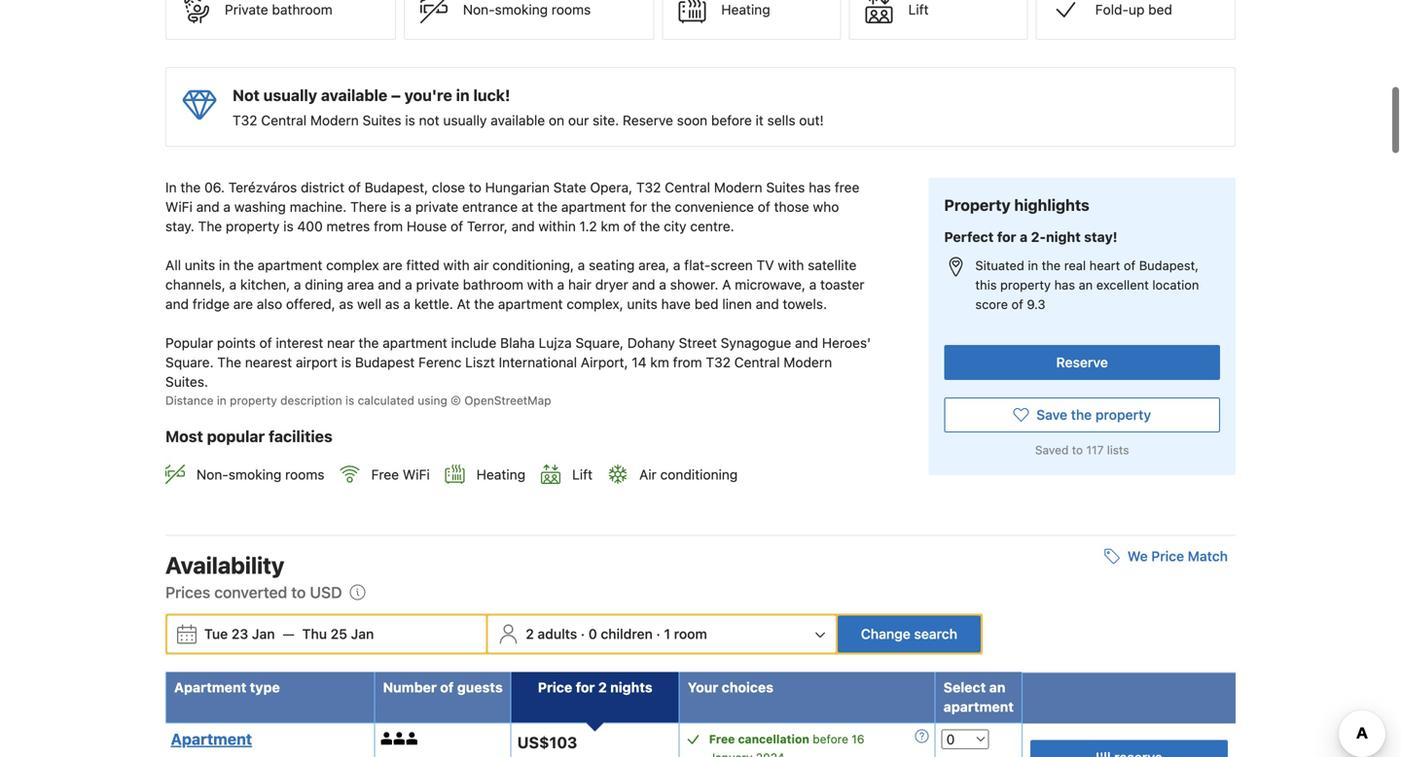 Task type: describe. For each thing, give the bounding box(es) containing it.
saved to 117 lists
[[1035, 444, 1129, 457]]

2024
[[756, 752, 785, 758]]

the right in
[[180, 180, 201, 196]]

bathroom inside the in the 06. terézváros district of budapest, close to hungarian state opera, t32 central modern suites has free wifi and a washing machine. there is a private entrance at the apartment for the convenience of those who stay. the property is 400 metres from house of terror, and within 1.2 km of the city centre. all units in the apartment complex are fitted with air conditioning, a seating area, a flat-screen tv with satellite channels, a kitchen, a dining area and a private bathroom with a hair dryer and a shower. a microwave, a toaster and fridge are also offered, as well as a kettle. at the apartment complex, units have bed linen and towels. popular points of interest near the apartment include blaha lujza square, dohany street synagogue and heroes' square. the nearest airport is budapest ferenc liszt international airport, 14 km from t32 central modern suites. distance in property description is calculated using © openstreetmap
[[463, 277, 523, 293]]

and down channels,
[[165, 296, 189, 312]]

toaster
[[820, 277, 865, 293]]

guests
[[457, 680, 503, 696]]

heart
[[1089, 258, 1120, 273]]

1 horizontal spatial available
[[491, 113, 545, 129]]

out!
[[799, 113, 824, 129]]

availability
[[165, 552, 284, 579]]

a up towels.
[[809, 277, 817, 293]]

0 horizontal spatial heating
[[477, 467, 525, 483]]

suites inside not usually available – you're in luck! t32 central modern suites is not usually available on our site. reserve soon before it sells out!
[[362, 113, 401, 129]]

23
[[231, 627, 248, 643]]

and down towels.
[[795, 335, 818, 351]]

1 horizontal spatial km
[[650, 355, 669, 371]]

1 vertical spatial t32
[[636, 180, 661, 196]]

entrance
[[462, 199, 518, 215]]

popular
[[207, 428, 265, 446]]

1 vertical spatial the
[[217, 355, 241, 371]]

dryer
[[595, 277, 628, 293]]

an inside select an apartment
[[989, 680, 1006, 696]]

the right at
[[474, 296, 494, 312]]

1 vertical spatial lift
[[572, 467, 593, 483]]

0 horizontal spatial price
[[538, 680, 572, 696]]

close
[[432, 180, 465, 196]]

we
[[1128, 549, 1148, 565]]

and down at on the left of the page
[[511, 219, 535, 235]]

2 horizontal spatial t32
[[706, 355, 731, 371]]

of up excellent
[[1124, 258, 1136, 273]]

1 vertical spatial units
[[627, 296, 658, 312]]

a down fitted on the left top
[[405, 277, 412, 293]]

the up kitchen,
[[234, 257, 254, 274]]

property inside dropdown button
[[1096, 407, 1151, 423]]

apartment for apartment type
[[174, 680, 246, 696]]

free for free cancellation
[[709, 733, 735, 747]]

free cancellation
[[709, 733, 809, 747]]

16
[[852, 733, 865, 747]]

2 horizontal spatial to
[[1072, 444, 1083, 457]]

apartment up kitchen,
[[258, 257, 322, 274]]

it
[[756, 113, 764, 129]]

2 horizontal spatial with
[[778, 257, 804, 274]]

budapest, for heart
[[1139, 258, 1199, 273]]

lujza
[[539, 335, 572, 351]]

in
[[165, 180, 177, 196]]

non-smoking rooms inside button
[[463, 2, 591, 18]]

facilities
[[269, 428, 333, 446]]

of left those
[[758, 199, 770, 215]]

a
[[722, 277, 731, 293]]

site.
[[593, 113, 619, 129]]

tue
[[204, 627, 228, 643]]

of right 1.2
[[623, 219, 636, 235]]

free
[[835, 180, 860, 196]]

also
[[257, 296, 282, 312]]

using
[[418, 394, 447, 408]]

centre.
[[690, 219, 734, 235]]

kettle.
[[414, 296, 453, 312]]

of left guests
[[440, 680, 454, 696]]

budapest
[[355, 355, 415, 371]]

dohany
[[627, 335, 675, 351]]

price for 2 nights
[[538, 680, 653, 696]]

save the property button
[[944, 398, 1220, 433]]

state
[[553, 180, 586, 196]]

the right at on the left of the page
[[537, 199, 558, 215]]

for for perfect for a 2-night stay!
[[997, 229, 1016, 245]]

in right the distance
[[217, 394, 227, 408]]

free wifi
[[371, 467, 430, 483]]

shower.
[[670, 277, 718, 293]]

and down area,
[[632, 277, 655, 293]]

rooms inside the non-smoking rooms button
[[552, 2, 591, 18]]

non- inside button
[[463, 2, 495, 18]]

2 · from the left
[[656, 627, 660, 643]]

property
[[944, 196, 1011, 215]]

property up most popular facilities
[[230, 394, 277, 408]]

0 horizontal spatial with
[[443, 257, 470, 274]]

the up budapest
[[359, 335, 379, 351]]

private bathroom button
[[165, 0, 396, 40]]

1.2
[[580, 219, 597, 235]]

within
[[539, 219, 576, 235]]

before inside before 16 january 2024
[[813, 733, 848, 747]]

kitchen,
[[240, 277, 290, 293]]

reserve inside the reserve button
[[1056, 355, 1108, 371]]

non-smoking rooms button
[[404, 0, 654, 40]]

apartment down conditioning,
[[498, 296, 563, 312]]

description
[[280, 394, 342, 408]]

apartment type
[[174, 680, 280, 696]]

apartment for apartment
[[171, 731, 252, 749]]

has inside the in the 06. terézváros district of budapest, close to hungarian state opera, t32 central modern suites has free wifi and a washing machine. there is a private entrance at the apartment for the convenience of those who stay. the property is 400 metres from house of terror, and within 1.2 km of the city centre. all units in the apartment complex are fitted with air conditioning, a seating area, a flat-screen tv with satellite channels, a kitchen, a dining area and a private bathroom with a hair dryer and a shower. a microwave, a toaster and fridge are also offered, as well as a kettle. at the apartment complex, units have bed linen and towels. popular points of interest near the apartment include blaha lujza square, dohany street synagogue and heroes' square. the nearest airport is budapest ferenc liszt international airport, 14 km from t32 central modern suites. distance in property description is calculated using © openstreetmap
[[809, 180, 831, 196]]

0 vertical spatial the
[[198, 219, 222, 235]]

2 occupancy image from the left
[[406, 733, 419, 746]]

synagogue
[[721, 335, 791, 351]]

1 horizontal spatial from
[[673, 355, 702, 371]]

property highlights
[[944, 196, 1090, 215]]

conditioning
[[660, 467, 738, 483]]

is down near
[[341, 355, 351, 371]]

most
[[165, 428, 203, 446]]

satellite
[[808, 257, 857, 274]]

apartment down select on the bottom of the page
[[944, 700, 1014, 716]]

terézváros
[[228, 180, 297, 196]]

heroes'
[[822, 335, 871, 351]]

property down washing
[[226, 219, 280, 235]]

those
[[774, 199, 809, 215]]

this
[[975, 278, 997, 292]]

apartment up ferenc
[[383, 335, 447, 351]]

1 vertical spatial rooms
[[285, 467, 325, 483]]

2 jan from the left
[[351, 627, 374, 643]]

air
[[639, 467, 657, 483]]

the inside dropdown button
[[1071, 407, 1092, 423]]

luck!
[[473, 86, 510, 105]]

not
[[419, 113, 439, 129]]

ferenc
[[418, 355, 462, 371]]

0 horizontal spatial non-smoking rooms
[[197, 467, 325, 483]]

room
[[674, 627, 707, 643]]

0 horizontal spatial usually
[[263, 86, 317, 105]]

adults
[[538, 627, 577, 643]]

for inside the in the 06. terézváros district of budapest, close to hungarian state opera, t32 central modern suites has free wifi and a washing machine. there is a private entrance at the apartment for the convenience of those who stay. the property is 400 metres from house of terror, and within 1.2 km of the city centre. all units in the apartment complex are fitted with air conditioning, a seating area, a flat-screen tv with satellite channels, a kitchen, a dining area and a private bathroom with a hair dryer and a shower. a microwave, a toaster and fridge are also offered, as well as a kettle. at the apartment complex, units have bed linen and towels. popular points of interest near the apartment include blaha lujza square, dohany street synagogue and heroes' square. the nearest airport is budapest ferenc liszt international airport, 14 km from t32 central modern suites. distance in property description is calculated using © openstreetmap
[[630, 199, 647, 215]]

1
[[664, 627, 670, 643]]

thu
[[302, 627, 327, 643]]

more details on meals and payment options image
[[915, 730, 929, 744]]

opera,
[[590, 180, 633, 196]]

of up the nearest
[[259, 335, 272, 351]]

at
[[521, 199, 534, 215]]

a up fridge
[[229, 277, 237, 293]]

1 vertical spatial smoking
[[228, 467, 282, 483]]

who
[[813, 199, 839, 215]]

a left kettle.
[[403, 296, 411, 312]]

1 jan from the left
[[252, 627, 275, 643]]

we price match button
[[1096, 539, 1236, 575]]

prices converted to usd
[[165, 584, 342, 602]]

a down area,
[[659, 277, 666, 293]]

—
[[283, 627, 294, 643]]

area,
[[638, 257, 670, 274]]

bed inside button
[[1148, 2, 1172, 18]]

score
[[975, 297, 1008, 312]]

metres
[[326, 219, 370, 235]]

1 vertical spatial modern
[[714, 180, 763, 196]]

0 horizontal spatial available
[[321, 86, 388, 105]]

1 horizontal spatial with
[[527, 277, 553, 293]]

fold-
[[1095, 2, 1129, 18]]

bed inside the in the 06. terézváros district of budapest, close to hungarian state opera, t32 central modern suites has free wifi and a washing machine. there is a private entrance at the apartment for the convenience of those who stay. the property is 400 metres from house of terror, and within 1.2 km of the city centre. all units in the apartment complex are fitted with air conditioning, a seating area, a flat-screen tv with satellite channels, a kitchen, a dining area and a private bathroom with a hair dryer and a shower. a microwave, a toaster and fridge are also offered, as well as a kettle. at the apartment complex, units have bed linen and towels. popular points of interest near the apartment include blaha lujza square, dohany street synagogue and heroes' square. the nearest airport is budapest ferenc liszt international airport, 14 km from t32 central modern suites. distance in property description is calculated using © openstreetmap
[[695, 296, 719, 312]]

1 horizontal spatial central
[[665, 180, 710, 196]]

stay!
[[1084, 229, 1118, 245]]

not usually available – you're in luck! t32 central modern suites is not usually available on our site. reserve soon before it sells out!
[[233, 86, 824, 129]]

of left 9.3
[[1012, 297, 1023, 312]]

perfect for a 2-night stay!
[[944, 229, 1118, 245]]

a left the flat-
[[673, 257, 681, 274]]

0 horizontal spatial to
[[291, 584, 306, 602]]

at
[[457, 296, 470, 312]]

in the 06. terézváros district of budapest, close to hungarian state opera, t32 central modern suites has free wifi and a washing machine. there is a private entrance at the apartment for the convenience of those who stay. the property is 400 metres from house of terror, and within 1.2 km of the city centre. all units in the apartment complex are fitted with air conditioning, a seating area, a flat-screen tv with satellite channels, a kitchen, a dining area and a private bathroom with a hair dryer and a shower. a microwave, a toaster and fridge are also offered, as well as a kettle. at the apartment complex, units have bed linen and towels. popular points of interest near the apartment include blaha lujza square, dohany street synagogue and heroes' square. the nearest airport is budapest ferenc liszt international airport, 14 km from t32 central modern suites. distance in property description is calculated using © openstreetmap
[[165, 180, 875, 408]]

is left 400
[[283, 219, 294, 235]]

1 vertical spatial wifi
[[403, 467, 430, 483]]

a left 2-
[[1020, 229, 1028, 245]]

0 horizontal spatial km
[[601, 219, 620, 235]]

our
[[568, 113, 589, 129]]

the left the city
[[640, 219, 660, 235]]

square,
[[575, 335, 624, 351]]

reserve inside not usually available – you're in luck! t32 central modern suites is not usually available on our site. reserve soon before it sells out!
[[623, 113, 673, 129]]

nights
[[610, 680, 653, 696]]

tue 23 jan button
[[197, 617, 283, 652]]

0 horizontal spatial from
[[374, 219, 403, 235]]

prices
[[165, 584, 210, 602]]

cancellation
[[738, 733, 809, 747]]

heating inside button
[[721, 2, 770, 18]]

street
[[679, 335, 717, 351]]

0 vertical spatial private
[[415, 199, 459, 215]]

a down 06. at the top left
[[223, 199, 231, 215]]

property inside situated in the real heart of budapest, this property has an excellent location score of 9.3
[[1000, 278, 1051, 292]]

is inside not usually available – you're in luck! t32 central modern suites is not usually available on our site. reserve soon before it sells out!
[[405, 113, 415, 129]]

1 as from the left
[[339, 296, 353, 312]]

1 horizontal spatial are
[[383, 257, 403, 274]]

there
[[350, 199, 387, 215]]



Task type: vqa. For each thing, say whether or not it's contained in the screenshot.
8 in the 'checkbox'
no



Task type: locate. For each thing, give the bounding box(es) containing it.
with down conditioning,
[[527, 277, 553, 293]]

apartment
[[561, 199, 626, 215], [258, 257, 322, 274], [498, 296, 563, 312], [383, 335, 447, 351], [944, 700, 1014, 716]]

2 vertical spatial to
[[291, 584, 306, 602]]

t32 right opera,
[[636, 180, 661, 196]]

km right 14
[[650, 355, 669, 371]]

t32 inside not usually available – you're in luck! t32 central modern suites is not usually available on our site. reserve soon before it sells out!
[[233, 113, 257, 129]]

non- down popular
[[197, 467, 229, 483]]

1 vertical spatial budapest,
[[1139, 258, 1199, 273]]

available
[[321, 86, 388, 105], [491, 113, 545, 129]]

budapest, up 'there'
[[365, 180, 428, 196]]

highlights
[[1014, 196, 1090, 215]]

1 horizontal spatial wifi
[[403, 467, 430, 483]]

0 vertical spatial reserve
[[623, 113, 673, 129]]

and down microwave,
[[756, 296, 779, 312]]

to
[[469, 180, 481, 196], [1072, 444, 1083, 457], [291, 584, 306, 602]]

occupancy image
[[394, 733, 406, 746]]

modern inside not usually available – you're in luck! t32 central modern suites is not usually available on our site. reserve soon before it sells out!
[[310, 113, 359, 129]]

private up house
[[415, 199, 459, 215]]

1 horizontal spatial an
[[1079, 278, 1093, 292]]

1 horizontal spatial has
[[1054, 278, 1075, 292]]

a up offered,
[[294, 277, 301, 293]]

0 horizontal spatial budapest,
[[365, 180, 428, 196]]

2 vertical spatial central
[[734, 355, 780, 371]]

lift inside button
[[908, 2, 929, 18]]

suites inside the in the 06. terézváros district of budapest, close to hungarian state opera, t32 central modern suites has free wifi and a washing machine. there is a private entrance at the apartment for the convenience of those who stay. the property is 400 metres from house of terror, and within 1.2 km of the city centre. all units in the apartment complex are fitted with air conditioning, a seating area, a flat-screen tv with satellite channels, a kitchen, a dining area and a private bathroom with a hair dryer and a shower. a microwave, a toaster and fridge are also offered, as well as a kettle. at the apartment complex, units have bed linen and towels. popular points of interest near the apartment include blaha lujza square, dohany street synagogue and heroes' square. the nearest airport is budapest ferenc liszt international airport, 14 km from t32 central modern suites. distance in property description is calculated using © openstreetmap
[[766, 180, 805, 196]]

central up terézváros
[[261, 113, 307, 129]]

0 horizontal spatial jan
[[252, 627, 275, 643]]

air conditioning
[[639, 467, 738, 483]]

machine.
[[290, 199, 347, 215]]

jan right 23
[[252, 627, 275, 643]]

the right 'stay.' at the top
[[198, 219, 222, 235]]

budapest, for district
[[365, 180, 428, 196]]

1 horizontal spatial 2
[[598, 680, 607, 696]]

dining
[[305, 277, 343, 293]]

1 horizontal spatial bathroom
[[463, 277, 523, 293]]

is right 'there'
[[390, 199, 401, 215]]

an
[[1079, 278, 1093, 292], [989, 680, 1006, 696]]

smoking up luck!
[[495, 2, 548, 18]]

0 vertical spatial usually
[[263, 86, 317, 105]]

stay.
[[165, 219, 194, 235]]

night
[[1046, 229, 1081, 245]]

thu 25 jan button
[[294, 617, 382, 652]]

1 vertical spatial free
[[709, 733, 735, 747]]

1 vertical spatial non-smoking rooms
[[197, 467, 325, 483]]

wifi down "using"
[[403, 467, 430, 483]]

1 vertical spatial km
[[650, 355, 669, 371]]

is left calculated
[[345, 394, 354, 408]]

1 horizontal spatial non-smoking rooms
[[463, 2, 591, 18]]

1 vertical spatial price
[[538, 680, 572, 696]]

budapest, inside the in the 06. terézváros district of budapest, close to hungarian state opera, t32 central modern suites has free wifi and a washing machine. there is a private entrance at the apartment for the convenience of those who stay. the property is 400 metres from house of terror, and within 1.2 km of the city centre. all units in the apartment complex are fitted with air conditioning, a seating area, a flat-screen tv with satellite channels, a kitchen, a dining area and a private bathroom with a hair dryer and a shower. a microwave, a toaster and fridge are also offered, as well as a kettle. at the apartment complex, units have bed linen and towels. popular points of interest near the apartment include blaha lujza square, dohany street synagogue and heroes' square. the nearest airport is budapest ferenc liszt international airport, 14 km from t32 central modern suites. distance in property description is calculated using © openstreetmap
[[365, 180, 428, 196]]

1 horizontal spatial t32
[[636, 180, 661, 196]]

available left the –
[[321, 86, 388, 105]]

area
[[347, 277, 374, 293]]

0 vertical spatial free
[[371, 467, 399, 483]]

are left fitted on the left top
[[383, 257, 403, 274]]

bathroom down air at the top of page
[[463, 277, 523, 293]]

complex
[[326, 257, 379, 274]]

0 horizontal spatial for
[[576, 680, 595, 696]]

2 vertical spatial modern
[[784, 355, 832, 371]]

convenience
[[675, 199, 754, 215]]

1 vertical spatial has
[[1054, 278, 1075, 292]]

0 horizontal spatial rooms
[[285, 467, 325, 483]]

0
[[589, 627, 597, 643]]

0 vertical spatial rooms
[[552, 2, 591, 18]]

0 horizontal spatial an
[[989, 680, 1006, 696]]

offered,
[[286, 296, 335, 312]]

budapest, up location
[[1139, 258, 1199, 273]]

2-
[[1031, 229, 1046, 245]]

central inside not usually available – you're in luck! t32 central modern suites is not usually available on our site. reserve soon before it sells out!
[[261, 113, 307, 129]]

0 vertical spatial for
[[630, 199, 647, 215]]

to up entrance
[[469, 180, 481, 196]]

units up channels,
[[185, 257, 215, 274]]

2 vertical spatial t32
[[706, 355, 731, 371]]

change
[[861, 627, 911, 643]]

private
[[415, 199, 459, 215], [416, 277, 459, 293]]

0 horizontal spatial reserve
[[623, 113, 673, 129]]

free down calculated
[[371, 467, 399, 483]]

0 vertical spatial t32
[[233, 113, 257, 129]]

apartment down "tue"
[[174, 680, 246, 696]]

wifi inside the in the 06. terézváros district of budapest, close to hungarian state opera, t32 central modern suites has free wifi and a washing machine. there is a private entrance at the apartment for the convenience of those who stay. the property is 400 metres from house of terror, and within 1.2 km of the city centre. all units in the apartment complex are fitted with air conditioning, a seating area, a flat-screen tv with satellite channels, a kitchen, a dining area and a private bathroom with a hair dryer and a shower. a microwave, a toaster and fridge are also offered, as well as a kettle. at the apartment complex, units have bed linen and towels. popular points of interest near the apartment include blaha lujza square, dohany street synagogue and heroes' square. the nearest airport is budapest ferenc liszt international airport, 14 km from t32 central modern suites. distance in property description is calculated using © openstreetmap
[[165, 199, 193, 215]]

1 horizontal spatial bed
[[1148, 2, 1172, 18]]

openstreetmap
[[464, 394, 551, 408]]

117
[[1086, 444, 1104, 457]]

square.
[[165, 355, 214, 371]]

apartment down apartment type
[[171, 731, 252, 749]]

and
[[196, 199, 220, 215], [511, 219, 535, 235], [378, 277, 401, 293], [632, 277, 655, 293], [165, 296, 189, 312], [756, 296, 779, 312], [795, 335, 818, 351]]

0 vertical spatial are
[[383, 257, 403, 274]]

2 horizontal spatial modern
[[784, 355, 832, 371]]

modern down the heroes'
[[784, 355, 832, 371]]

the up the city
[[651, 199, 671, 215]]

0 vertical spatial non-smoking rooms
[[463, 2, 591, 18]]

in inside situated in the real heart of budapest, this property has an excellent location score of 9.3
[[1028, 258, 1038, 273]]

bed right up
[[1148, 2, 1172, 18]]

modern up convenience
[[714, 180, 763, 196]]

modern up district
[[310, 113, 359, 129]]

reserve right site.
[[623, 113, 673, 129]]

1 vertical spatial usually
[[443, 113, 487, 129]]

wifi up 'stay.' at the top
[[165, 199, 193, 215]]

saved
[[1035, 444, 1069, 457]]

change search button
[[838, 616, 981, 653]]

for for price for 2 nights
[[576, 680, 595, 696]]

for down opera,
[[630, 199, 647, 215]]

reserve button
[[944, 345, 1220, 380]]

1 horizontal spatial heating
[[721, 2, 770, 18]]

0 horizontal spatial occupancy image
[[381, 733, 394, 746]]

occupancy image
[[381, 733, 394, 746], [406, 733, 419, 746]]

on
[[549, 113, 565, 129]]

the
[[180, 180, 201, 196], [537, 199, 558, 215], [651, 199, 671, 215], [640, 219, 660, 235], [234, 257, 254, 274], [1042, 258, 1061, 273], [474, 296, 494, 312], [359, 335, 379, 351], [1071, 407, 1092, 423]]

0 horizontal spatial t32
[[233, 113, 257, 129]]

lists
[[1107, 444, 1129, 457]]

budapest,
[[365, 180, 428, 196], [1139, 258, 1199, 273]]

1 vertical spatial 2
[[598, 680, 607, 696]]

1 horizontal spatial non-
[[463, 2, 495, 18]]

0 horizontal spatial bathroom
[[272, 2, 333, 18]]

nearest
[[245, 355, 292, 371]]

0 horizontal spatial 2
[[526, 627, 534, 643]]

as
[[339, 296, 353, 312], [385, 296, 400, 312]]

0 horizontal spatial has
[[809, 180, 831, 196]]

flat-
[[684, 257, 711, 274]]

0 horizontal spatial modern
[[310, 113, 359, 129]]

1 · from the left
[[581, 627, 585, 643]]

central
[[261, 113, 307, 129], [665, 180, 710, 196], [734, 355, 780, 371]]

1 horizontal spatial lift
[[908, 2, 929, 18]]

before inside not usually available – you're in luck! t32 central modern suites is not usually available on our site. reserve soon before it sells out!
[[711, 113, 752, 129]]

units
[[185, 257, 215, 274], [627, 296, 658, 312]]

to inside the in the 06. terézváros district of budapest, close to hungarian state opera, t32 central modern suites has free wifi and a washing machine. there is a private entrance at the apartment for the convenience of those who stay. the property is 400 metres from house of terror, and within 1.2 km of the city centre. all units in the apartment complex are fitted with air conditioning, a seating area, a flat-screen tv with satellite channels, a kitchen, a dining area and a private bathroom with a hair dryer and a shower. a microwave, a toaster and fridge are also offered, as well as a kettle. at the apartment complex, units have bed linen and towels. popular points of interest near the apartment include blaha lujza square, dohany street synagogue and heroes' square. the nearest airport is budapest ferenc liszt international airport, 14 km from t32 central modern suites. distance in property description is calculated using © openstreetmap
[[469, 180, 481, 196]]

1 vertical spatial non-
[[197, 467, 229, 483]]

non-smoking rooms up luck!
[[463, 2, 591, 18]]

to left usd
[[291, 584, 306, 602]]

1 vertical spatial apartment
[[171, 731, 252, 749]]

budapest, inside situated in the real heart of budapest, this property has an excellent location score of 9.3
[[1139, 258, 1199, 273]]

is
[[405, 113, 415, 129], [390, 199, 401, 215], [283, 219, 294, 235], [341, 355, 351, 371], [345, 394, 354, 408]]

select an apartment
[[944, 680, 1014, 716]]

©
[[451, 394, 461, 408]]

most popular facilities
[[165, 428, 333, 446]]

tue 23 jan — thu 25 jan
[[204, 627, 374, 643]]

1 vertical spatial central
[[665, 180, 710, 196]]

property up 9.3
[[1000, 278, 1051, 292]]

· left 0
[[581, 627, 585, 643]]

1 horizontal spatial budapest,
[[1139, 258, 1199, 273]]

airport
[[296, 355, 338, 371]]

has up who
[[809, 180, 831, 196]]

bathroom inside button
[[272, 2, 333, 18]]

have
[[661, 296, 691, 312]]

in inside not usually available – you're in luck! t32 central modern suites is not usually available on our site. reserve soon before it sells out!
[[456, 86, 470, 105]]

suites up those
[[766, 180, 805, 196]]

us$103
[[517, 734, 577, 753]]

0 vertical spatial apartment
[[174, 680, 246, 696]]

apartment up 1.2
[[561, 199, 626, 215]]

has inside situated in the real heart of budapest, this property has an excellent location score of 9.3
[[1054, 278, 1075, 292]]

heating button
[[662, 0, 841, 40]]

free
[[371, 467, 399, 483], [709, 733, 735, 747]]

0 horizontal spatial suites
[[362, 113, 401, 129]]

private up kettle.
[[416, 277, 459, 293]]

calculated
[[358, 394, 414, 408]]

an right select on the bottom of the page
[[989, 680, 1006, 696]]

microwave,
[[735, 277, 806, 293]]

conditioning,
[[493, 257, 574, 274]]

in left luck!
[[456, 86, 470, 105]]

private
[[225, 2, 268, 18]]

smoking inside button
[[495, 2, 548, 18]]

jan
[[252, 627, 275, 643], [351, 627, 374, 643]]

before 16 january 2024
[[709, 733, 865, 758]]

1 horizontal spatial rooms
[[552, 2, 591, 18]]

km right 1.2
[[601, 219, 620, 235]]

t32 down street
[[706, 355, 731, 371]]

0 horizontal spatial as
[[339, 296, 353, 312]]

bathroom
[[272, 2, 333, 18], [463, 277, 523, 293]]

soon
[[677, 113, 708, 129]]

1 horizontal spatial occupancy image
[[406, 733, 419, 746]]

with
[[443, 257, 470, 274], [778, 257, 804, 274], [527, 277, 553, 293]]

1 horizontal spatial reserve
[[1056, 355, 1108, 371]]

1 occupancy image from the left
[[381, 733, 394, 746]]

from down street
[[673, 355, 702, 371]]

situated in the real heart of budapest, this property has an excellent location score of 9.3
[[975, 258, 1199, 312]]

price right the we
[[1151, 549, 1184, 565]]

0 horizontal spatial lift
[[572, 467, 593, 483]]

of up 'there'
[[348, 180, 361, 196]]

suites down the –
[[362, 113, 401, 129]]

2 inside dropdown button
[[526, 627, 534, 643]]

available down luck!
[[491, 113, 545, 129]]

include
[[451, 335, 497, 351]]

400
[[297, 219, 323, 235]]

city
[[664, 219, 687, 235]]

of right house
[[451, 219, 463, 235]]

situated
[[975, 258, 1024, 273]]

perfect
[[944, 229, 994, 245]]

1 horizontal spatial as
[[385, 296, 400, 312]]

the left real
[[1042, 258, 1061, 273]]

real
[[1064, 258, 1086, 273]]

popular
[[165, 335, 213, 351]]

0 horizontal spatial units
[[185, 257, 215, 274]]

0 vertical spatial bed
[[1148, 2, 1172, 18]]

2 horizontal spatial central
[[734, 355, 780, 371]]

0 vertical spatial budapest,
[[365, 180, 428, 196]]

is left not
[[405, 113, 415, 129]]

air
[[473, 257, 489, 274]]

and down 06. at the top left
[[196, 199, 220, 215]]

1 vertical spatial available
[[491, 113, 545, 129]]

suites.
[[165, 374, 208, 390]]

0 vertical spatial suites
[[362, 113, 401, 129]]

2 adults · 0 children · 1 room button
[[490, 616, 834, 653]]

0 vertical spatial units
[[185, 257, 215, 274]]

wifi
[[165, 199, 193, 215], [403, 467, 430, 483]]

an inside situated in the real heart of budapest, this property has an excellent location score of 9.3
[[1079, 278, 1093, 292]]

0 vertical spatial bathroom
[[272, 2, 333, 18]]

change search
[[861, 627, 957, 643]]

0 vertical spatial lift
[[908, 2, 929, 18]]

property up lists
[[1096, 407, 1151, 423]]

0 vertical spatial central
[[261, 113, 307, 129]]

0 horizontal spatial non-
[[197, 467, 229, 483]]

in
[[456, 86, 470, 105], [219, 257, 230, 274], [1028, 258, 1038, 273], [217, 394, 227, 408]]

2 as from the left
[[385, 296, 400, 312]]

hungarian
[[485, 180, 550, 196]]

1 vertical spatial private
[[416, 277, 459, 293]]

price inside the we price match dropdown button
[[1151, 549, 1184, 565]]

1 vertical spatial for
[[997, 229, 1016, 245]]

and up the well
[[378, 277, 401, 293]]

points
[[217, 335, 256, 351]]

we price match
[[1128, 549, 1228, 565]]

in up channels,
[[219, 257, 230, 274]]

1 horizontal spatial units
[[627, 296, 658, 312]]

0 vertical spatial modern
[[310, 113, 359, 129]]

has down real
[[1054, 278, 1075, 292]]

has
[[809, 180, 831, 196], [1054, 278, 1075, 292]]

tv
[[757, 257, 774, 274]]

the down points on the left
[[217, 355, 241, 371]]

usually
[[263, 86, 317, 105], [443, 113, 487, 129]]

before left it
[[711, 113, 752, 129]]

0 vertical spatial smoking
[[495, 2, 548, 18]]

as left the well
[[339, 296, 353, 312]]

the right save
[[1071, 407, 1092, 423]]

suites
[[362, 113, 401, 129], [766, 180, 805, 196]]

the inside situated in the real heart of budapest, this property has an excellent location score of 9.3
[[1042, 258, 1061, 273]]

1 vertical spatial are
[[233, 296, 253, 312]]

0 vertical spatial km
[[601, 219, 620, 235]]

for up 'situated'
[[997, 229, 1016, 245]]

before
[[711, 113, 752, 129], [813, 733, 848, 747]]

a up hair
[[578, 257, 585, 274]]

1 vertical spatial from
[[673, 355, 702, 371]]

·
[[581, 627, 585, 643], [656, 627, 660, 643]]

free up january
[[709, 733, 735, 747]]

units left have
[[627, 296, 658, 312]]

0 horizontal spatial are
[[233, 296, 253, 312]]

0 vertical spatial an
[[1079, 278, 1093, 292]]

1 vertical spatial an
[[989, 680, 1006, 696]]

a up house
[[404, 199, 412, 215]]

0 vertical spatial heating
[[721, 2, 770, 18]]

bathroom right the private
[[272, 2, 333, 18]]

a left hair
[[557, 277, 564, 293]]

1 vertical spatial reserve
[[1056, 355, 1108, 371]]

1 horizontal spatial before
[[813, 733, 848, 747]]

smoking
[[495, 2, 548, 18], [228, 467, 282, 483]]

fold-up bed button
[[1036, 0, 1236, 40]]

an down real
[[1079, 278, 1093, 292]]

fold-up bed
[[1095, 2, 1172, 18]]

–
[[391, 86, 401, 105]]

district
[[301, 180, 345, 196]]

terror,
[[467, 219, 508, 235]]

1 vertical spatial bathroom
[[463, 277, 523, 293]]

1 horizontal spatial usually
[[443, 113, 487, 129]]

0 horizontal spatial bed
[[695, 296, 719, 312]]

free for free wifi
[[371, 467, 399, 483]]

as right the well
[[385, 296, 400, 312]]

with left air at the top of page
[[443, 257, 470, 274]]

reserve up "save the property" dropdown button
[[1056, 355, 1108, 371]]

non-smoking rooms down most popular facilities
[[197, 467, 325, 483]]

central up convenience
[[665, 180, 710, 196]]

0 vertical spatial price
[[1151, 549, 1184, 565]]

before left 16
[[813, 733, 848, 747]]



